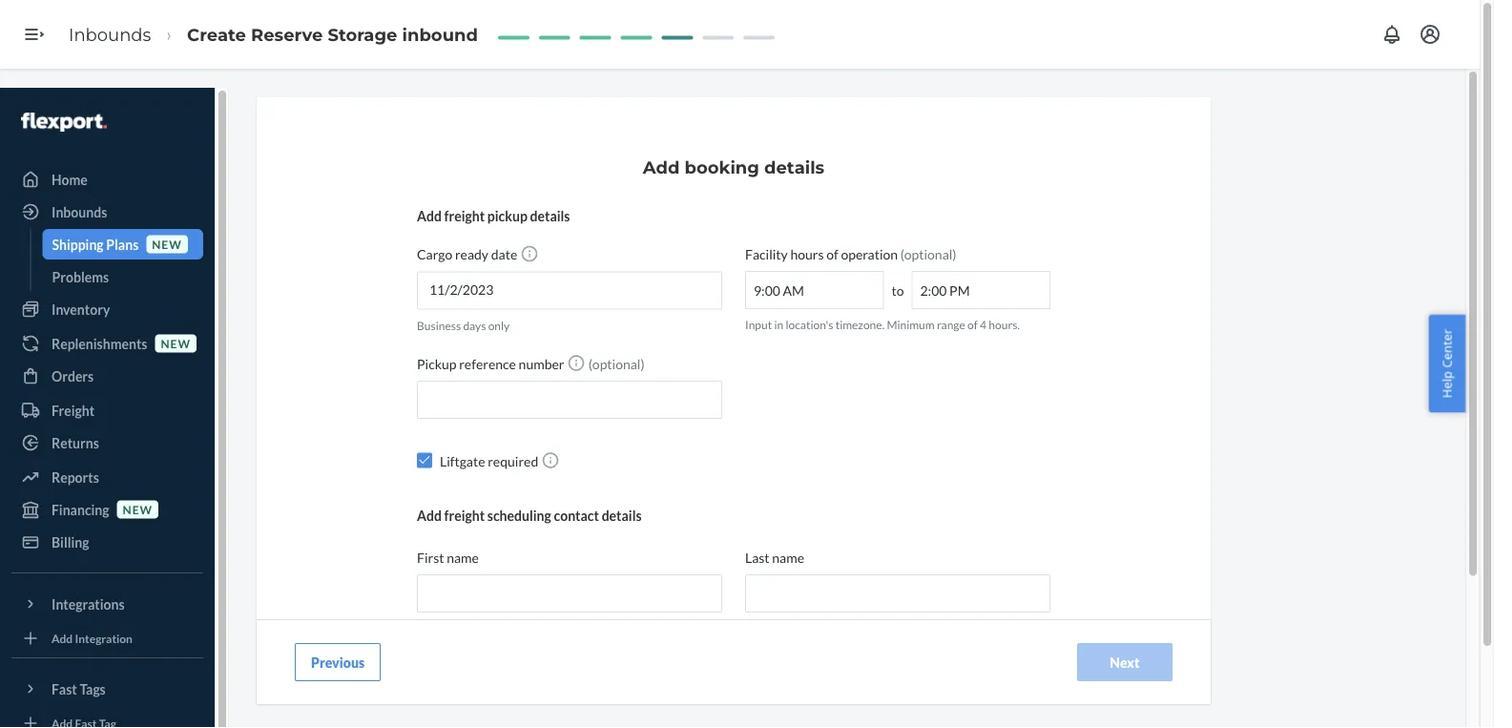 Task type: describe. For each thing, give the bounding box(es) containing it.
0 horizontal spatial (optional)
[[586, 356, 645, 372]]

4
[[980, 318, 987, 332]]

add for add freight scheduling contact details
[[417, 507, 442, 524]]

add freight pickup details
[[417, 208, 570, 224]]

ready
[[455, 246, 489, 262]]

reference
[[459, 356, 516, 372]]

inbounds inside the breadcrumbs navigation
[[69, 24, 151, 45]]

inbound
[[402, 24, 478, 45]]

new for replenishments
[[161, 336, 191, 350]]

booking
[[685, 157, 760, 178]]

1 vertical spatial inbounds link
[[11, 197, 203, 227]]

hours
[[791, 246, 824, 262]]

add for add integration
[[52, 631, 73, 645]]

help center button
[[1429, 315, 1466, 413]]

pickup
[[417, 356, 457, 372]]

orders
[[52, 368, 94, 384]]

name for first name
[[447, 549, 479, 566]]

fast tags
[[52, 681, 106, 697]]

business days only
[[417, 318, 510, 332]]

pickup reference number
[[417, 356, 565, 372]]

cargo
[[417, 246, 453, 262]]

open notifications image
[[1381, 23, 1404, 46]]

next
[[1110, 654, 1140, 671]]

previous
[[311, 654, 365, 671]]

scheduling
[[488, 507, 552, 524]]

minimum
[[887, 318, 935, 332]]

1 vertical spatial inbounds
[[52, 204, 107, 220]]

integration
[[75, 631, 133, 645]]

reserve
[[251, 24, 323, 45]]

inventory link
[[11, 294, 203, 325]]

facility
[[745, 246, 788, 262]]

returns
[[52, 435, 99, 451]]

date
[[491, 246, 518, 262]]

hours.
[[989, 318, 1020, 332]]

financing
[[52, 502, 109, 518]]

add booking details
[[643, 157, 825, 178]]

create
[[187, 24, 246, 45]]

input
[[745, 318, 772, 332]]

11/2/2023
[[430, 282, 494, 298]]

last
[[745, 549, 770, 566]]

days
[[463, 318, 486, 332]]

2 horizontal spatial details
[[765, 157, 825, 178]]

first
[[417, 549, 444, 566]]

tags
[[80, 681, 106, 697]]

in
[[775, 318, 784, 332]]

add integration
[[52, 631, 133, 645]]

billing link
[[11, 527, 203, 557]]

freight for scheduling
[[444, 507, 485, 524]]

inbounds link inside the breadcrumbs navigation
[[69, 24, 151, 45]]

open account menu image
[[1419, 23, 1442, 46]]

home link
[[11, 164, 203, 195]]

add for add booking details
[[643, 157, 680, 178]]



Task type: vqa. For each thing, say whether or not it's contained in the screenshot.
Problems
yes



Task type: locate. For each thing, give the bounding box(es) containing it.
replenishments
[[52, 336, 147, 352]]

details right booking
[[765, 157, 825, 178]]

of
[[827, 246, 839, 262], [968, 318, 978, 332]]

cargo ready date
[[417, 246, 518, 262]]

input in location's timezone. minimum range of 4 hours.
[[745, 318, 1020, 332]]

0 horizontal spatial details
[[530, 208, 570, 224]]

0 vertical spatial of
[[827, 246, 839, 262]]

integrations
[[52, 596, 125, 612]]

liftgate
[[440, 453, 485, 469]]

name for last name
[[772, 549, 805, 566]]

only
[[488, 318, 510, 332]]

1 vertical spatial freight
[[444, 507, 485, 524]]

2 vertical spatial details
[[602, 507, 642, 524]]

1 horizontal spatial details
[[602, 507, 642, 524]]

reports
[[52, 469, 99, 485]]

new right the plans
[[152, 237, 182, 251]]

2 freight from the top
[[444, 507, 485, 524]]

required
[[488, 453, 539, 469]]

freight up 'cargo ready date'
[[444, 208, 485, 224]]

inbounds right 'open navigation' icon
[[69, 24, 151, 45]]

operation
[[841, 246, 898, 262]]

liftgate required
[[440, 453, 539, 469]]

add left integration
[[52, 631, 73, 645]]

1 horizontal spatial of
[[968, 318, 978, 332]]

add left booking
[[643, 157, 680, 178]]

next button
[[1078, 643, 1173, 682]]

reports link
[[11, 462, 203, 493]]

help center
[[1439, 329, 1456, 398]]

add up "first"
[[417, 507, 442, 524]]

range
[[937, 318, 966, 332]]

1 name from the left
[[447, 549, 479, 566]]

details right "pickup"
[[530, 208, 570, 224]]

fast
[[52, 681, 77, 697]]

billing
[[52, 534, 89, 550]]

add up cargo
[[417, 208, 442, 224]]

1 horizontal spatial (optional)
[[901, 246, 957, 262]]

1 freight from the top
[[444, 208, 485, 224]]

0 vertical spatial freight
[[444, 208, 485, 224]]

1 vertical spatial details
[[530, 208, 570, 224]]

add inside "add integration" link
[[52, 631, 73, 645]]

integrations button
[[11, 589, 203, 619]]

shipping plans
[[52, 236, 139, 252]]

1 vertical spatial (optional)
[[586, 356, 645, 372]]

timezone.
[[836, 318, 885, 332]]

help
[[1439, 371, 1456, 398]]

breadcrumbs navigation
[[53, 7, 493, 62]]

business
[[417, 318, 461, 332]]

contact
[[554, 507, 599, 524]]

inbounds
[[69, 24, 151, 45], [52, 204, 107, 220]]

of right hours
[[827, 246, 839, 262]]

last name
[[745, 549, 805, 566]]

shipping
[[52, 236, 104, 252]]

add
[[643, 157, 680, 178], [417, 208, 442, 224], [417, 507, 442, 524], [52, 631, 73, 645]]

problems link
[[42, 262, 203, 292]]

0 vertical spatial new
[[152, 237, 182, 251]]

inbounds link down home link in the top left of the page
[[11, 197, 203, 227]]

fast tags button
[[11, 674, 203, 704]]

0 horizontal spatial name
[[447, 549, 479, 566]]

0 vertical spatial inbounds link
[[69, 24, 151, 45]]

2 name from the left
[[772, 549, 805, 566]]

name right "first"
[[447, 549, 479, 566]]

location's
[[786, 318, 834, 332]]

0 vertical spatial inbounds
[[69, 24, 151, 45]]

1 vertical spatial new
[[161, 336, 191, 350]]

new for financing
[[123, 502, 153, 516]]

facility hours of operation (optional)
[[745, 246, 957, 262]]

problems
[[52, 269, 109, 285]]

details right contact at the bottom left of page
[[602, 507, 642, 524]]

plans
[[106, 236, 139, 252]]

add integration link
[[11, 627, 203, 650]]

inbounds link right 'open navigation' icon
[[69, 24, 151, 45]]

flexport logo image
[[21, 113, 107, 132]]

inbounds up shipping
[[52, 204, 107, 220]]

new
[[152, 237, 182, 251], [161, 336, 191, 350], [123, 502, 153, 516]]

new up orders link
[[161, 336, 191, 350]]

previous button
[[295, 643, 381, 682]]

center
[[1439, 329, 1456, 368]]

0 vertical spatial (optional)
[[901, 246, 957, 262]]

storage
[[328, 24, 398, 45]]

freight
[[444, 208, 485, 224], [444, 507, 485, 524]]

inbounds link
[[69, 24, 151, 45], [11, 197, 203, 227]]

None text field
[[417, 381, 723, 419], [745, 664, 1051, 703], [417, 381, 723, 419], [745, 664, 1051, 703]]

freight for pickup
[[444, 208, 485, 224]]

(optional) right number
[[586, 356, 645, 372]]

first name
[[417, 549, 479, 566]]

number
[[519, 356, 565, 372]]

(optional) right operation
[[901, 246, 957, 262]]

freight link
[[11, 395, 203, 426]]

0 vertical spatial details
[[765, 157, 825, 178]]

freight up first name
[[444, 507, 485, 524]]

orders link
[[11, 361, 203, 391]]

name
[[447, 549, 479, 566], [772, 549, 805, 566]]

1 vertical spatial of
[[968, 318, 978, 332]]

details
[[765, 157, 825, 178], [530, 208, 570, 224], [602, 507, 642, 524]]

(optional)
[[901, 246, 957, 262], [586, 356, 645, 372]]

pickup
[[488, 208, 528, 224]]

of left "4"
[[968, 318, 978, 332]]

new for shipping plans
[[152, 237, 182, 251]]

create reserve storage inbound
[[187, 24, 478, 45]]

new down reports link
[[123, 502, 153, 516]]

open navigation image
[[23, 23, 46, 46]]

freight
[[52, 402, 95, 419]]

name right last
[[772, 549, 805, 566]]

home
[[52, 171, 88, 188]]

None checkbox
[[417, 453, 432, 468]]

2 vertical spatial new
[[123, 502, 153, 516]]

inventory
[[52, 301, 110, 317]]

None text field
[[745, 271, 884, 309], [912, 271, 1051, 309], [417, 575, 723, 613], [745, 575, 1051, 613], [745, 271, 884, 309], [912, 271, 1051, 309], [417, 575, 723, 613], [745, 575, 1051, 613]]

1 horizontal spatial name
[[772, 549, 805, 566]]

add for add freight pickup details
[[417, 208, 442, 224]]

add freight scheduling contact details
[[417, 507, 642, 524]]

0 horizontal spatial of
[[827, 246, 839, 262]]

1 (702) 123-4567 telephone field
[[417, 664, 723, 703]]

returns link
[[11, 428, 203, 458]]



